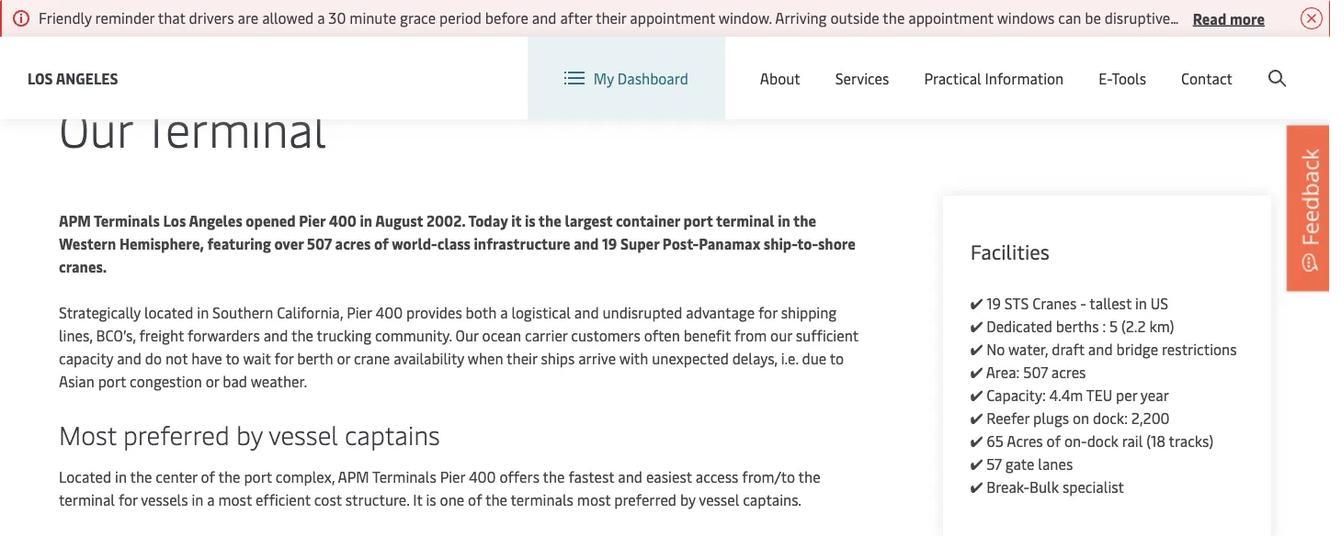 Task type: describe. For each thing, give the bounding box(es) containing it.
it
[[511, 211, 521, 231]]

angeles inside the apm terminals los angeles opened pier 400 in august 2002. today it is the largest container port terminal in the western hemisphere, featuring over 507 acres of world-class infrastructure and 19 super post-panamax ship-to-shore cranes.
[[189, 211, 242, 231]]

0 vertical spatial los angeles link
[[59, 33, 127, 50]]

vessel inside "located in the center of the port complex, apm terminals pier 400 offers the fastest and easiest access from/to the terminal for vessels in a most efficient cost structure. it is one of the terminals most preferred by vessel captains."
[[699, 490, 739, 510]]

berths
[[1056, 317, 1099, 336]]

terminals inside the apm terminals los angeles opened pier 400 in august 2002. today it is the largest container port terminal in the western hemisphere, featuring over 507 acres of world-class infrastructure and 19 super post-panamax ship-to-shore cranes.
[[94, 211, 160, 231]]

year
[[1141, 386, 1169, 405]]

opened
[[246, 211, 296, 231]]

when
[[468, 349, 503, 369]]

located in the center of the port complex, apm terminals pier 400 offers the fastest and easiest access from/to the terminal for vessels in a most efficient cost structure. it is one of the terminals most preferred by vessel captains.
[[59, 467, 820, 510]]

e-tools
[[1099, 68, 1146, 88]]

1 vertical spatial los angeles link
[[28, 67, 118, 90]]

400 for in
[[329, 211, 357, 231]]

community.
[[375, 326, 452, 346]]

4.4m
[[1049, 386, 1083, 405]]

km)
[[1149, 317, 1174, 336]]

and up customers
[[574, 303, 599, 323]]

lines,
[[59, 326, 93, 346]]

global menu button
[[935, 36, 1078, 91]]

featuring
[[207, 234, 271, 254]]

1 ✔ from the top
[[970, 294, 983, 313]]

the right 'it'
[[539, 211, 561, 231]]

area:
[[986, 363, 1020, 382]]

location
[[860, 54, 917, 74]]

california,
[[277, 303, 343, 323]]

is inside "located in the center of the port complex, apm terminals pier 400 offers the fastest and easiest access from/to the terminal for vessels in a most efficient cost structure. it is one of the terminals most preferred by vessel captains."
[[426, 490, 436, 510]]

port inside the strategically located in southern california, pier 400 provides both a logistical and undisrupted advantage for shipping lines, bco's, freight forwarders and the trucking community. our ocean carrier customers often benefit from our sufficient capacity and do not have to wait for berth or crane availability when their ships arrive with unexpected delays, i.e. due to asian port congestion or bad weather.
[[98, 372, 126, 392]]

cranes
[[1032, 294, 1077, 313]]

the up terminals
[[543, 467, 565, 487]]

pier inside "located in the center of the port complex, apm terminals pier 400 offers the fastest and easiest access from/to the terminal for vessels in a most efficient cost structure. it is one of the terminals most preferred by vessel captains."
[[440, 467, 465, 487]]

and inside ✔ 19 sts cranes - tallest in us ✔ dedicated berths : 5 (2.2 km) ✔ no water, draft and bridge restrictions ✔ area: 507 acres ✔ capacity: 4.4m teu per year ✔ reefer plugs on dock: 2,200 ✔ 65 acres of on-dock rail (18 tracks) ✔ 57 gate lanes ✔ break-bulk specialist
[[1088, 340, 1113, 359]]

lanes
[[1038, 455, 1073, 474]]

5
[[1110, 317, 1118, 336]]

and inside the apm terminals los angeles opened pier 400 in august 2002. today it is the largest container port terminal in the western hemisphere, featuring over 507 acres of world-class infrastructure and 19 super post-panamax ship-to-shore cranes.
[[574, 234, 599, 254]]

400 for provides
[[376, 303, 403, 323]]

400 inside "located in the center of the port complex, apm terminals pier 400 offers the fastest and easiest access from/to the terminal for vessels in a most efficient cost structure. it is one of the terminals most preferred by vessel captains."
[[469, 467, 496, 487]]

tools
[[1112, 68, 1146, 88]]

no
[[987, 340, 1005, 359]]

0 vertical spatial by
[[236, 417, 263, 452]]

teu
[[1086, 386, 1112, 405]]

feedback
[[1295, 149, 1325, 246]]

acres for world-
[[335, 234, 371, 254]]

0 vertical spatial our
[[145, 33, 165, 50]]

center
[[156, 467, 197, 487]]

65
[[987, 432, 1004, 451]]

cost
[[314, 490, 342, 510]]

do
[[145, 349, 162, 369]]

los for los angeles
[[28, 68, 53, 88]]

:
[[1103, 317, 1106, 336]]

tracks)
[[1169, 432, 1214, 451]]

to-
[[797, 234, 818, 254]]

the down 'offers'
[[485, 490, 507, 510]]

information
[[985, 68, 1064, 88]]

read more
[[1193, 8, 1265, 28]]

2 horizontal spatial for
[[758, 303, 777, 323]]

0 vertical spatial preferred
[[123, 417, 230, 452]]

1 most from the left
[[218, 490, 252, 510]]

draft
[[1052, 340, 1085, 359]]

6 ✔ from the top
[[970, 409, 983, 428]]

bad
[[223, 372, 247, 392]]

class
[[437, 234, 471, 254]]

reefer
[[987, 409, 1030, 428]]

bco's,
[[96, 326, 136, 346]]

507 for over
[[307, 234, 332, 254]]

both
[[466, 303, 497, 323]]

global
[[976, 54, 1018, 74]]

services button
[[835, 37, 889, 119]]

dock
[[1087, 432, 1119, 451]]

apm inside "located in the center of the port complex, apm terminals pier 400 offers the fastest and easiest access from/to the terminal for vessels in a most efficient cost structure. it is one of the terminals most preferred by vessel captains."
[[338, 467, 369, 487]]

1 vertical spatial or
[[206, 372, 219, 392]]

in left august
[[360, 211, 372, 231]]

los angeles > our terminal
[[59, 33, 218, 50]]

✔ 19 sts cranes - tallest in us ✔ dedicated berths : 5 (2.2 km) ✔ no water, draft and bridge restrictions ✔ area: 507 acres ✔ capacity: 4.4m teu per year ✔ reefer plugs on dock: 2,200 ✔ 65 acres of on-dock rail (18 tracks) ✔ 57 gate lanes ✔ break-bulk specialist
[[970, 294, 1237, 497]]

switch
[[813, 54, 857, 74]]

2 most from the left
[[577, 490, 611, 510]]

august
[[375, 211, 423, 231]]

terminal inside "located in the center of the port complex, apm terminals pier 400 offers the fastest and easiest access from/to the terminal for vessels in a most efficient cost structure. it is one of the terminals most preferred by vessel captains."
[[59, 490, 115, 510]]

on
[[1073, 409, 1089, 428]]

1 vertical spatial terminal
[[143, 96, 326, 160]]

break-
[[987, 478, 1030, 497]]

in up ship-
[[778, 211, 790, 231]]

rail
[[1122, 432, 1143, 451]]

panamax
[[699, 234, 760, 254]]

switch location
[[813, 54, 917, 74]]

of inside the apm terminals los angeles opened pier 400 in august 2002. today it is the largest container port terminal in the western hemisphere, featuring over 507 acres of world-class infrastructure and 19 super post-panamax ship-to-shore cranes.
[[374, 234, 389, 254]]

access
[[696, 467, 739, 487]]

a inside the strategically located in southern california, pier 400 provides both a logistical and undisrupted advantage for shipping lines, bco's, freight forwarders and the trucking community. our ocean carrier customers often benefit from our sufficient capacity and do not have to wait for berth or crane availability when their ships arrive with unexpected delays, i.e. due to asian port congestion or bad weather.
[[500, 303, 508, 323]]

from/to
[[742, 467, 795, 487]]

(18
[[1146, 432, 1166, 451]]

switch location button
[[783, 54, 917, 74]]

ships
[[541, 349, 575, 369]]

507 for area:
[[1023, 363, 1048, 382]]

19 inside the apm terminals los angeles opened pier 400 in august 2002. today it is the largest container port terminal in the western hemisphere, featuring over 507 acres of world-class infrastructure and 19 super post-panamax ship-to-shore cranes.
[[602, 234, 617, 254]]

the down most preferred by vessel captains
[[218, 467, 240, 487]]

angeles for los angeles > our terminal
[[81, 33, 127, 50]]

tallest
[[1090, 294, 1132, 313]]

e-tools button
[[1099, 37, 1146, 119]]

largest
[[565, 211, 613, 231]]

los inside the apm terminals los angeles opened pier 400 in august 2002. today it is the largest container port terminal in the western hemisphere, featuring over 507 acres of world-class infrastructure and 19 super post-panamax ship-to-shore cranes.
[[163, 211, 186, 231]]

9 ✔ from the top
[[970, 478, 983, 497]]

plugs
[[1033, 409, 1069, 428]]

the right 'from/to'
[[798, 467, 820, 487]]

capacity:
[[987, 386, 1046, 405]]

0 vertical spatial terminal
[[168, 33, 218, 50]]

apm inside the apm terminals los angeles opened pier 400 in august 2002. today it is the largest container port terminal in the western hemisphere, featuring over 507 acres of world-class infrastructure and 19 super post-panamax ship-to-shore cranes.
[[59, 211, 91, 231]]

per
[[1116, 386, 1137, 405]]

in inside ✔ 19 sts cranes - tallest in us ✔ dedicated berths : 5 (2.2 km) ✔ no water, draft and bridge restrictions ✔ area: 507 acres ✔ capacity: 4.4m teu per year ✔ reefer plugs on dock: 2,200 ✔ 65 acres of on-dock rail (18 tracks) ✔ 57 gate lanes ✔ break-bulk specialist
[[1135, 294, 1147, 313]]

arrive
[[578, 349, 616, 369]]

freight
[[139, 326, 184, 346]]

create
[[1195, 54, 1238, 74]]

menu
[[1022, 54, 1059, 74]]

restrictions
[[1162, 340, 1237, 359]]

unexpected
[[652, 349, 729, 369]]

carrier
[[525, 326, 568, 346]]

today
[[468, 211, 508, 231]]

and inside "located in the center of the port complex, apm terminals pier 400 offers the fastest and easiest access from/to the terminal for vessels in a most efficient cost structure. it is one of the terminals most preferred by vessel captains."
[[618, 467, 643, 487]]

most preferred by vessel captains
[[59, 417, 440, 452]]

practical
[[924, 68, 981, 88]]



Task type: locate. For each thing, give the bounding box(es) containing it.
for up 'weather.'
[[274, 349, 294, 369]]

2 vertical spatial los
[[163, 211, 186, 231]]

angeles up featuring
[[189, 211, 242, 231]]

of right center
[[201, 467, 215, 487]]

>
[[135, 33, 141, 50]]

practical information button
[[924, 37, 1064, 119]]

of inside ✔ 19 sts cranes - tallest in us ✔ dedicated berths : 5 (2.2 km) ✔ no water, draft and bridge restrictions ✔ area: 507 acres ✔ capacity: 4.4m teu per year ✔ reefer plugs on dock: 2,200 ✔ 65 acres of on-dock rail (18 tracks) ✔ 57 gate lanes ✔ break-bulk specialist
[[1047, 432, 1061, 451]]

✔ left 65
[[970, 432, 983, 451]]

in left "us"
[[1135, 294, 1147, 313]]

offers
[[500, 467, 540, 487]]

western
[[59, 234, 116, 254]]

3 ✔ from the top
[[970, 340, 983, 359]]

0 vertical spatial los
[[59, 33, 79, 50]]

container
[[616, 211, 680, 231]]

✔ left reefer
[[970, 409, 983, 428]]

our down both
[[456, 326, 479, 346]]

capacity
[[59, 349, 113, 369]]

is right it
[[426, 490, 436, 510]]

0 horizontal spatial terminals
[[94, 211, 160, 231]]

in inside the strategically located in southern california, pier 400 provides both a logistical and undisrupted advantage for shipping lines, bco's, freight forwarders and the trucking community. our ocean carrier customers often benefit from our sufficient capacity and do not have to wait for berth or crane availability when their ships arrive with unexpected delays, i.e. due to asian port congestion or bad weather.
[[197, 303, 209, 323]]

angeles down los angeles > our terminal at the left of page
[[56, 68, 118, 88]]

feedback button
[[1287, 126, 1330, 291]]

0 vertical spatial apm
[[59, 211, 91, 231]]

1 horizontal spatial is
[[525, 211, 536, 231]]

1 vertical spatial our
[[59, 96, 133, 160]]

0 horizontal spatial to
[[226, 349, 240, 369]]

1 vertical spatial for
[[274, 349, 294, 369]]

5 ✔ from the top
[[970, 386, 983, 405]]

0 vertical spatial vessel
[[269, 417, 338, 452]]

1 vertical spatial by
[[680, 490, 696, 510]]

our
[[770, 326, 792, 346]]

sufficient
[[796, 326, 858, 346]]

vessel up complex,
[[269, 417, 338, 452]]

congestion
[[130, 372, 202, 392]]

0 horizontal spatial or
[[206, 372, 219, 392]]

terminals up hemisphere,
[[94, 211, 160, 231]]

in up forwarders
[[197, 303, 209, 323]]

berth
[[297, 349, 333, 369]]

terminal up panamax
[[716, 211, 774, 231]]

one
[[440, 490, 464, 510]]

in right the "located"
[[115, 467, 127, 487]]

bulk
[[1030, 478, 1059, 497]]

weather.
[[251, 372, 307, 392]]

most
[[59, 417, 117, 452]]

1 vertical spatial apm
[[338, 467, 369, 487]]

0 horizontal spatial los
[[28, 68, 53, 88]]

2 vertical spatial pier
[[440, 467, 465, 487]]

apm up structure.
[[338, 467, 369, 487]]

a right both
[[500, 303, 508, 323]]

0 vertical spatial pier
[[299, 211, 325, 231]]

acres
[[1007, 432, 1043, 451]]

services
[[835, 68, 889, 88]]

us
[[1151, 294, 1168, 313]]

and down :
[[1088, 340, 1113, 359]]

wait
[[243, 349, 271, 369]]

and left easiest
[[618, 467, 643, 487]]

1 vertical spatial is
[[426, 490, 436, 510]]

400
[[329, 211, 357, 231], [376, 303, 403, 323], [469, 467, 496, 487]]

los angeles link down los angeles > our terminal at the left of page
[[28, 67, 118, 90]]

to up bad
[[226, 349, 240, 369]]

account
[[1241, 54, 1295, 74]]

1 horizontal spatial apm
[[338, 467, 369, 487]]

terminals up it
[[372, 467, 436, 487]]

2 horizontal spatial port
[[683, 211, 713, 231]]

1 vertical spatial preferred
[[614, 490, 677, 510]]

or
[[337, 349, 350, 369], [206, 372, 219, 392]]

1 horizontal spatial 507
[[1023, 363, 1048, 382]]

1 horizontal spatial port
[[244, 467, 272, 487]]

is
[[525, 211, 536, 231], [426, 490, 436, 510]]

2 to from the left
[[830, 349, 844, 369]]

8 ✔ from the top
[[970, 455, 983, 474]]

apm terminals los angeles opened pier 400 in august 2002. today it is the largest container port terminal in the western hemisphere, featuring over 507 acres of world-class infrastructure and 19 super post-panamax ship-to-shore cranes.
[[59, 211, 856, 277]]

507 inside the apm terminals los angeles opened pier 400 in august 2002. today it is the largest container port terminal in the western hemisphere, featuring over 507 acres of world-class infrastructure and 19 super post-panamax ship-to-shore cranes.
[[307, 234, 332, 254]]

global menu
[[976, 54, 1059, 74]]

is inside the apm terminals los angeles opened pier 400 in august 2002. today it is the largest container port terminal in the western hemisphere, featuring over 507 acres of world-class infrastructure and 19 super post-panamax ship-to-shore cranes.
[[525, 211, 536, 231]]

super
[[620, 234, 659, 254]]

from
[[734, 326, 767, 346]]

2 vertical spatial angeles
[[189, 211, 242, 231]]

✔ left no
[[970, 340, 983, 359]]

1 to from the left
[[226, 349, 240, 369]]

the inside the strategically located in southern california, pier 400 provides both a logistical and undisrupted advantage for shipping lines, bco's, freight forwarders and the trucking community. our ocean carrier customers often benefit from our sufficient capacity and do not have to wait for berth or crane availability when their ships arrive with unexpected delays, i.e. due to asian port congestion or bad weather.
[[291, 326, 313, 346]]

delays,
[[732, 349, 778, 369]]

preferred inside "located in the center of the port complex, apm terminals pier 400 offers the fastest and easiest access from/to the terminal for vessels in a most efficient cost structure. it is one of the terminals most preferred by vessel captains."
[[614, 490, 677, 510]]

(2.2
[[1122, 317, 1146, 336]]

1 vertical spatial angeles
[[56, 68, 118, 88]]

1 horizontal spatial terminal
[[716, 211, 774, 231]]

19 left super at the top of the page
[[602, 234, 617, 254]]

hemisphere,
[[119, 234, 204, 254]]

a inside "located in the center of the port complex, apm terminals pier 400 offers the fastest and easiest access from/to the terminal for vessels in a most efficient cost structure. it is one of the terminals most preferred by vessel captains."
[[207, 490, 215, 510]]

and left do
[[117, 349, 141, 369]]

to
[[226, 349, 240, 369], [830, 349, 844, 369]]

2 ✔ from the top
[[970, 317, 983, 336]]

0 horizontal spatial for
[[118, 490, 138, 510]]

the up to-
[[793, 211, 816, 231]]

1 horizontal spatial los
[[59, 33, 79, 50]]

their
[[507, 349, 537, 369]]

contact button
[[1181, 37, 1233, 119]]

most down fastest
[[577, 490, 611, 510]]

1 vertical spatial 507
[[1023, 363, 1048, 382]]

507 down 'water,'
[[1023, 363, 1048, 382]]

for left vessels
[[118, 490, 138, 510]]

and down largest
[[574, 234, 599, 254]]

terminal inside the apm terminals los angeles opened pier 400 in august 2002. today it is the largest container port terminal in the western hemisphere, featuring over 507 acres of world-class infrastructure and 19 super post-panamax ship-to-shore cranes.
[[716, 211, 774, 231]]

0 horizontal spatial preferred
[[123, 417, 230, 452]]

acres inside the apm terminals los angeles opened pier 400 in august 2002. today it is the largest container port terminal in the western hemisphere, featuring over 507 acres of world-class infrastructure and 19 super post-panamax ship-to-shore cranes.
[[335, 234, 371, 254]]

7 ✔ from the top
[[970, 432, 983, 451]]

of left on-
[[1047, 432, 1061, 451]]

world-
[[392, 234, 437, 254]]

practical information
[[924, 68, 1064, 88]]

port inside "located in the center of the port complex, apm terminals pier 400 offers the fastest and easiest access from/to the terminal for vessels in a most efficient cost structure. it is one of the terminals most preferred by vessel captains."
[[244, 467, 272, 487]]

✔ left break-
[[970, 478, 983, 497]]

apm up western
[[59, 211, 91, 231]]

2002.
[[426, 211, 465, 231]]

pier up one
[[440, 467, 465, 487]]

complex,
[[276, 467, 335, 487]]

1 horizontal spatial 19
[[987, 294, 1001, 313]]

with
[[619, 349, 648, 369]]

0 horizontal spatial is
[[426, 490, 436, 510]]

1 horizontal spatial our
[[145, 33, 165, 50]]

1 horizontal spatial a
[[500, 303, 508, 323]]

acres left world-
[[335, 234, 371, 254]]

our down los angeles
[[59, 96, 133, 160]]

1 horizontal spatial pier
[[347, 303, 372, 323]]

1 vertical spatial terminal
[[59, 490, 115, 510]]

✔ left sts
[[970, 294, 983, 313]]

dock: 2,200
[[1093, 409, 1170, 428]]

angeles left >
[[81, 33, 127, 50]]

2 horizontal spatial pier
[[440, 467, 465, 487]]

vessels
[[141, 490, 188, 510]]

1 horizontal spatial preferred
[[614, 490, 677, 510]]

2 vertical spatial for
[[118, 490, 138, 510]]

0 vertical spatial 507
[[307, 234, 332, 254]]

our right >
[[145, 33, 165, 50]]

0 horizontal spatial 507
[[307, 234, 332, 254]]

dedicated
[[987, 317, 1052, 336]]

1 vertical spatial los
[[28, 68, 53, 88]]

1 vertical spatial vessel
[[699, 490, 739, 510]]

is right 'it'
[[525, 211, 536, 231]]

trucking
[[317, 326, 371, 346]]

pier up trucking
[[347, 303, 372, 323]]

2 horizontal spatial 400
[[469, 467, 496, 487]]

pier inside the apm terminals los angeles opened pier 400 in august 2002. today it is the largest container port terminal in the western hemisphere, featuring over 507 acres of world-class infrastructure and 19 super post-panamax ship-to-shore cranes.
[[299, 211, 325, 231]]

customers
[[571, 326, 641, 346]]

2 horizontal spatial los
[[163, 211, 186, 231]]

1 horizontal spatial or
[[337, 349, 350, 369]]

0 horizontal spatial 19
[[602, 234, 617, 254]]

4 ✔ from the top
[[970, 363, 983, 382]]

507 inside ✔ 19 sts cranes - tallest in us ✔ dedicated berths : 5 (2.2 km) ✔ no water, draft and bridge restrictions ✔ area: 507 acres ✔ capacity: 4.4m teu per year ✔ reefer plugs on dock: 2,200 ✔ 65 acres of on-dock rail (18 tracks) ✔ 57 gate lanes ✔ break-bulk specialist
[[1023, 363, 1048, 382]]

✔
[[970, 294, 983, 313], [970, 317, 983, 336], [970, 340, 983, 359], [970, 363, 983, 382], [970, 386, 983, 405], [970, 409, 983, 428], [970, 432, 983, 451], [970, 455, 983, 474], [970, 478, 983, 497]]

our
[[145, 33, 165, 50], [59, 96, 133, 160], [456, 326, 479, 346]]

0 horizontal spatial 400
[[329, 211, 357, 231]]

✔ left the area:
[[970, 363, 983, 382]]

or down trucking
[[337, 349, 350, 369]]

400 up community.
[[376, 303, 403, 323]]

2 vertical spatial 400
[[469, 467, 496, 487]]

login / create account
[[1147, 54, 1295, 74]]

gate
[[1005, 455, 1035, 474]]

terminals
[[511, 490, 574, 510]]

by down bad
[[236, 417, 263, 452]]

it
[[413, 490, 422, 510]]

0 horizontal spatial terminal
[[59, 490, 115, 510]]

acres down draft
[[1051, 363, 1086, 382]]

strategically located in southern california, pier 400 provides both a logistical and undisrupted advantage for shipping lines, bco's, freight forwarders and the trucking community. our ocean carrier customers often benefit from our sufficient capacity and do not have to wait for berth or crane availability when their ships arrive with unexpected delays, i.e. due to asian port congestion or bad weather.
[[59, 303, 858, 392]]

for up our at the right of page
[[758, 303, 777, 323]]

✔ left capacity:
[[970, 386, 983, 405]]

0 horizontal spatial port
[[98, 372, 126, 392]]

0 vertical spatial angeles
[[81, 33, 127, 50]]

1 vertical spatial 400
[[376, 303, 403, 323]]

in
[[360, 211, 372, 231], [778, 211, 790, 231], [1135, 294, 1147, 313], [197, 303, 209, 323], [115, 467, 127, 487], [192, 490, 203, 510]]

0 horizontal spatial by
[[236, 417, 263, 452]]

preferred down easiest
[[614, 490, 677, 510]]

400 inside the strategically located in southern california, pier 400 provides both a logistical and undisrupted advantage for shipping lines, bco's, freight forwarders and the trucking community. our ocean carrier customers often benefit from our sufficient capacity and do not have to wait for berth or crane availability when their ships arrive with unexpected delays, i.e. due to asian port congestion or bad weather.
[[376, 303, 403, 323]]

more
[[1230, 8, 1265, 28]]

0 vertical spatial 19
[[602, 234, 617, 254]]

specialist
[[1063, 478, 1124, 497]]

by inside "located in the center of the port complex, apm terminals pier 400 offers the fastest and easiest access from/to the terminal for vessels in a most efficient cost structure. it is one of the terminals most preferred by vessel captains."
[[680, 490, 696, 510]]

0 vertical spatial terminals
[[94, 211, 160, 231]]

pier for community.
[[347, 303, 372, 323]]

1 horizontal spatial terminals
[[372, 467, 436, 487]]

1 vertical spatial port
[[98, 372, 126, 392]]

to right due
[[830, 349, 844, 369]]

and
[[574, 234, 599, 254], [574, 303, 599, 323], [264, 326, 288, 346], [1088, 340, 1113, 359], [117, 349, 141, 369], [618, 467, 643, 487]]

pier inside the strategically located in southern california, pier 400 provides both a logistical and undisrupted advantage for shipping lines, bco's, freight forwarders and the trucking community. our ocean carrier customers often benefit from our sufficient capacity and do not have to wait for berth or crane availability when their ships arrive with unexpected delays, i.e. due to asian port congestion or bad weather.
[[347, 303, 372, 323]]

captains
[[345, 417, 440, 452]]

1 vertical spatial acres
[[1051, 363, 1086, 382]]

0 vertical spatial for
[[758, 303, 777, 323]]

2 vertical spatial port
[[244, 467, 272, 487]]

ship-
[[764, 234, 797, 254]]

1 vertical spatial pier
[[347, 303, 372, 323]]

0 vertical spatial 400
[[329, 211, 357, 231]]

most left efficient
[[218, 490, 252, 510]]

crane
[[354, 349, 390, 369]]

used ship-to-shore (sts) cranes in north america image
[[0, 0, 1330, 25]]

1 horizontal spatial by
[[680, 490, 696, 510]]

efficient
[[255, 490, 311, 510]]

1 horizontal spatial for
[[274, 349, 294, 369]]

the up vessels
[[130, 467, 152, 487]]

19 left sts
[[987, 294, 1001, 313]]

preferred up center
[[123, 417, 230, 452]]

by down easiest
[[680, 490, 696, 510]]

1 vertical spatial terminals
[[372, 467, 436, 487]]

angeles for los angeles
[[56, 68, 118, 88]]

the down california,
[[291, 326, 313, 346]]

0 vertical spatial port
[[683, 211, 713, 231]]

in down center
[[192, 490, 203, 510]]

0 vertical spatial acres
[[335, 234, 371, 254]]

19 inside ✔ 19 sts cranes - tallest in us ✔ dedicated berths : 5 (2.2 km) ✔ no water, draft and bridge restrictions ✔ area: 507 acres ✔ capacity: 4.4m teu per year ✔ reefer plugs on dock: 2,200 ✔ 65 acres of on-dock rail (18 tracks) ✔ 57 gate lanes ✔ break-bulk specialist
[[987, 294, 1001, 313]]

bridge
[[1116, 340, 1158, 359]]

los angeles link up los angeles
[[59, 33, 127, 50]]

1 vertical spatial 19
[[987, 294, 1001, 313]]

507 right the over
[[307, 234, 332, 254]]

vessel
[[269, 417, 338, 452], [699, 490, 739, 510]]

provides
[[406, 303, 462, 323]]

0 vertical spatial or
[[337, 349, 350, 369]]

undisrupted
[[603, 303, 682, 323]]

login
[[1147, 54, 1182, 74]]

0 horizontal spatial our
[[59, 96, 133, 160]]

0 vertical spatial is
[[525, 211, 536, 231]]

for inside "located in the center of the port complex, apm terminals pier 400 offers the fastest and easiest access from/to the terminal for vessels in a most efficient cost structure. it is one of the terminals most preferred by vessel captains."
[[118, 490, 138, 510]]

pier for over
[[299, 211, 325, 231]]

1 horizontal spatial vessel
[[699, 490, 739, 510]]

400 left 'offers'
[[469, 467, 496, 487]]

water,
[[1008, 340, 1048, 359]]

have
[[191, 349, 222, 369]]

of down august
[[374, 234, 389, 254]]

0 horizontal spatial apm
[[59, 211, 91, 231]]

port inside the apm terminals los angeles opened pier 400 in august 2002. today it is the largest container port terminal in the western hemisphere, featuring over 507 acres of world-class infrastructure and 19 super post-panamax ship-to-shore cranes.
[[683, 211, 713, 231]]

terminal
[[168, 33, 218, 50], [143, 96, 326, 160]]

507
[[307, 234, 332, 254], [1023, 363, 1048, 382]]

0 horizontal spatial a
[[207, 490, 215, 510]]

the
[[539, 211, 561, 231], [793, 211, 816, 231], [291, 326, 313, 346], [130, 467, 152, 487], [218, 467, 240, 487], [543, 467, 565, 487], [798, 467, 820, 487], [485, 490, 507, 510]]

400 left august
[[329, 211, 357, 231]]

and up wait
[[264, 326, 288, 346]]

terminals inside "located in the center of the port complex, apm terminals pier 400 offers the fastest and easiest access from/to the terminal for vessels in a most efficient cost structure. it is one of the terminals most preferred by vessel captains."
[[372, 467, 436, 487]]

for
[[758, 303, 777, 323], [274, 349, 294, 369], [118, 490, 138, 510]]

57
[[987, 455, 1002, 474]]

0 horizontal spatial acres
[[335, 234, 371, 254]]

1 horizontal spatial most
[[577, 490, 611, 510]]

✔ left '57'
[[970, 455, 983, 474]]

our inside the strategically located in southern california, pier 400 provides both a logistical and undisrupted advantage for shipping lines, bco's, freight forwarders and the trucking community. our ocean carrier customers often benefit from our sufficient capacity and do not have to wait for berth or crane availability when their ships arrive with unexpected delays, i.e. due to asian port congestion or bad weather.
[[456, 326, 479, 346]]

1 horizontal spatial to
[[830, 349, 844, 369]]

1 horizontal spatial acres
[[1051, 363, 1086, 382]]

1 vertical spatial a
[[207, 490, 215, 510]]

0 horizontal spatial most
[[218, 490, 252, 510]]

close alert image
[[1301, 7, 1323, 29]]

a right vessels
[[207, 490, 215, 510]]

2 horizontal spatial our
[[456, 326, 479, 346]]

angeles
[[81, 33, 127, 50], [56, 68, 118, 88], [189, 211, 242, 231]]

0 horizontal spatial pier
[[299, 211, 325, 231]]

1 horizontal spatial 400
[[376, 303, 403, 323]]

0 vertical spatial terminal
[[716, 211, 774, 231]]

acres inside ✔ 19 sts cranes - tallest in us ✔ dedicated berths : 5 (2.2 km) ✔ no water, draft and bridge restrictions ✔ area: 507 acres ✔ capacity: 4.4m teu per year ✔ reefer plugs on dock: 2,200 ✔ 65 acres of on-dock rail (18 tracks) ✔ 57 gate lanes ✔ break-bulk specialist
[[1051, 363, 1086, 382]]

terminal down the "located"
[[59, 490, 115, 510]]

pier up the over
[[299, 211, 325, 231]]

los for los angeles > our terminal
[[59, 33, 79, 50]]

✔ left dedicated
[[970, 317, 983, 336]]

facilities
[[970, 238, 1050, 265]]

of right one
[[468, 490, 482, 510]]

of
[[374, 234, 389, 254], [1047, 432, 1061, 451], [201, 467, 215, 487], [468, 490, 482, 510]]

port down the capacity
[[98, 372, 126, 392]]

structure.
[[345, 490, 409, 510]]

0 vertical spatial a
[[500, 303, 508, 323]]

or left bad
[[206, 372, 219, 392]]

0 horizontal spatial vessel
[[269, 417, 338, 452]]

2 vertical spatial our
[[456, 326, 479, 346]]

located
[[144, 303, 193, 323]]

-
[[1080, 294, 1086, 313]]

shipping
[[781, 303, 837, 323]]

400 inside the apm terminals los angeles opened pier 400 in august 2002. today it is the largest container port terminal in the western hemisphere, featuring over 507 acres of world-class infrastructure and 19 super post-panamax ship-to-shore cranes.
[[329, 211, 357, 231]]

often
[[644, 326, 680, 346]]

vessel down 'access'
[[699, 490, 739, 510]]

benefit
[[684, 326, 731, 346]]

acres for capacity:
[[1051, 363, 1086, 382]]

port up efficient
[[244, 467, 272, 487]]

port up post- on the top of page
[[683, 211, 713, 231]]



Task type: vqa. For each thing, say whether or not it's contained in the screenshot.
1st Tim.Chen@maersk.com LINK from the top of the page
no



